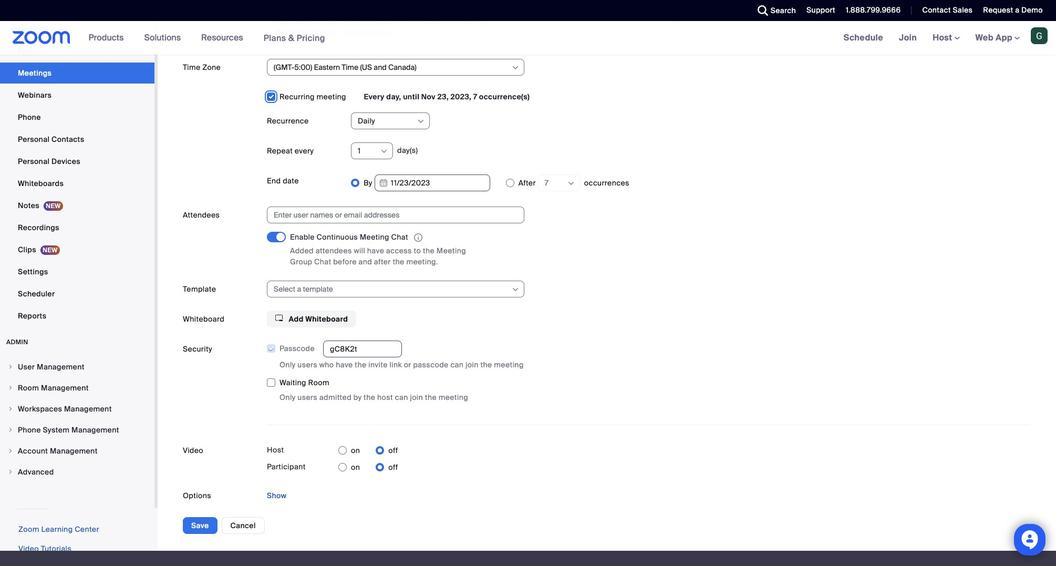 Task type: describe. For each thing, give the bounding box(es) containing it.
whiteboards
[[18, 179, 64, 188]]

reports
[[18, 311, 46, 321]]

before
[[333, 257, 357, 267]]

room inside security group
[[308, 378, 330, 388]]

system
[[43, 426, 70, 435]]

recordings
[[18, 223, 59, 233]]

every
[[364, 92, 385, 101]]

account
[[18, 447, 48, 456]]

your
[[275, 17, 291, 26]]

settings link
[[0, 262, 155, 283]]

only users admitted by the host can join the meeting
[[280, 393, 468, 402]]

attendees
[[316, 246, 352, 256]]

off for participant
[[389, 463, 398, 472]]

add whiteboard
[[287, 314, 348, 324]]

now
[[377, 28, 392, 37]]

video for video
[[183, 446, 203, 455]]

2023,
[[451, 92, 472, 101]]

profile link
[[0, 41, 155, 62]]

off for host
[[389, 446, 398, 455]]

personal for personal devices
[[18, 157, 50, 166]]

request a demo
[[984, 5, 1043, 15]]

host
[[377, 393, 393, 402]]

pricing
[[297, 32, 325, 43]]

admin
[[6, 338, 28, 347]]

personal devices link
[[0, 151, 155, 172]]

show button
[[267, 488, 287, 504]]

join link
[[892, 21, 925, 55]]

every
[[295, 146, 314, 156]]

resources button
[[201, 21, 248, 55]]

occurrence(s)
[[479, 92, 530, 101]]

support
[[370, 17, 398, 26]]

enable
[[290, 232, 315, 242]]

will
[[354, 246, 365, 256]]

home link
[[0, 19, 155, 40]]

personal contacts link
[[0, 129, 155, 150]]

1 button
[[358, 143, 390, 159]]

meeting inside application
[[360, 232, 389, 242]]

meeting. inside added attendees will have access to the meeting group chat before and after the meeting.
[[407, 257, 438, 267]]

show options image inside the "end date" option group
[[567, 179, 576, 188]]

center
[[75, 525, 99, 534]]

have for access
[[367, 246, 384, 256]]

upgrade
[[344, 28, 375, 37]]

daily
[[358, 116, 375, 126]]

1 horizontal spatial join
[[466, 360, 479, 370]]

date
[[283, 176, 299, 186]]

nov
[[421, 92, 436, 101]]

passcode
[[280, 344, 315, 353]]

a
[[1016, 5, 1020, 15]]

home
[[18, 24, 40, 34]]

devices
[[52, 157, 80, 166]]

0 vertical spatial 7
[[473, 92, 477, 101]]

40
[[400, 17, 410, 26]]

to
[[414, 246, 421, 256]]

right image for account management
[[7, 448, 14, 454]]

save
[[191, 521, 209, 531]]

personal menu menu
[[0, 19, 155, 328]]

phone for phone
[[18, 113, 41, 122]]

host inside meetings navigation
[[933, 32, 955, 43]]

sales
[[953, 5, 973, 15]]

tutorials
[[41, 544, 71, 554]]

join
[[899, 32, 917, 43]]

right image for workspaces management
[[7, 406, 14, 412]]

1 horizontal spatial can
[[395, 393, 408, 402]]

can inside your current plan can only support 40 minutes per meeting. need more time? upgrade now
[[339, 17, 352, 26]]

webinars link
[[0, 85, 155, 106]]

phone system management
[[18, 426, 119, 435]]

profile picture image
[[1031, 27, 1048, 44]]

7 button
[[545, 175, 577, 191]]

users for admitted
[[298, 393, 318, 402]]

demo
[[1022, 5, 1043, 15]]

show options image
[[417, 117, 425, 126]]

management for user management
[[37, 362, 85, 372]]

personal for personal contacts
[[18, 135, 50, 144]]

add
[[289, 314, 304, 324]]

more
[[297, 28, 316, 37]]

your current plan can only support 40 minutes per meeting. need more time? upgrade now
[[275, 17, 488, 37]]

on for host
[[351, 446, 360, 455]]

end
[[267, 176, 281, 186]]

enable continuous meeting chat application
[[290, 232, 490, 244]]

reports link
[[0, 306, 155, 327]]

none text field inside security group
[[323, 341, 402, 358]]

added
[[290, 246, 314, 256]]

scheduler
[[18, 289, 55, 299]]

recurring
[[280, 92, 315, 101]]

plans
[[264, 32, 286, 43]]

end date option group
[[351, 172, 1031, 193]]

invite
[[369, 360, 388, 370]]

need
[[275, 28, 295, 37]]

resources
[[201, 32, 243, 43]]

time
[[183, 63, 201, 72]]



Task type: locate. For each thing, give the bounding box(es) containing it.
workspaces management
[[18, 404, 112, 414]]

on down the host option group
[[351, 463, 360, 472]]

1 vertical spatial meeting.
[[407, 257, 438, 267]]

end date
[[267, 176, 299, 186]]

right image
[[7, 364, 14, 370], [7, 469, 14, 475]]

admin menu menu
[[0, 357, 155, 483]]

zoom learning center link
[[18, 525, 99, 534]]

1 vertical spatial on
[[351, 463, 360, 472]]

off down the host option group
[[389, 463, 398, 472]]

1 horizontal spatial meeting
[[439, 393, 468, 402]]

who
[[319, 360, 334, 370]]

join right host
[[410, 393, 423, 402]]

0 horizontal spatial meeting
[[360, 232, 389, 242]]

7 right after
[[545, 178, 549, 188]]

3 right image from the top
[[7, 427, 14, 433]]

management for room management
[[41, 383, 89, 393]]

1 vertical spatial join
[[410, 393, 423, 402]]

support
[[807, 5, 836, 15]]

whiteboard down template
[[183, 314, 224, 324]]

1 horizontal spatial video
[[183, 446, 203, 455]]

1
[[358, 146, 361, 156]]

1 vertical spatial meeting
[[494, 360, 524, 370]]

join right passcode
[[466, 360, 479, 370]]

the
[[423, 246, 435, 256], [393, 257, 405, 267], [355, 360, 367, 370], [481, 360, 492, 370], [364, 393, 375, 402], [425, 393, 437, 402]]

by
[[364, 178, 373, 188]]

right image left workspaces
[[7, 406, 14, 412]]

can right host
[[395, 393, 408, 402]]

1 vertical spatial meeting
[[437, 246, 466, 256]]

on inside participant option group
[[351, 463, 360, 472]]

0 horizontal spatial meeting
[[317, 92, 346, 101]]

users
[[298, 360, 318, 370], [298, 393, 318, 402]]

cancel button
[[222, 518, 265, 534]]

recurring meeting
[[280, 92, 346, 101]]

per
[[443, 17, 455, 26]]

off up participant option group
[[389, 446, 398, 455]]

right image left "user"
[[7, 364, 14, 370]]

can right passcode
[[451, 360, 464, 370]]

schedule
[[844, 32, 884, 43]]

chat inside added attendees will have access to the meeting group chat before and after the meeting.
[[314, 257, 331, 267]]

on up participant option group
[[351, 446, 360, 455]]

0 vertical spatial join
[[466, 360, 479, 370]]

management for account management
[[50, 447, 98, 456]]

only down waiting
[[280, 393, 296, 402]]

0 vertical spatial have
[[367, 246, 384, 256]]

app
[[996, 32, 1013, 43]]

right image for room management
[[7, 385, 14, 391]]

settings
[[18, 267, 48, 277]]

workspaces management menu item
[[0, 399, 155, 419]]

right image left room management on the bottom of the page
[[7, 385, 14, 391]]

off inside participant option group
[[389, 463, 398, 472]]

meeting up added attendees will have access to the meeting group chat before and after the meeting.
[[360, 232, 389, 242]]

phone link
[[0, 107, 155, 128]]

room down the who
[[308, 378, 330, 388]]

security group
[[267, 341, 1031, 403]]

have right the who
[[336, 360, 353, 370]]

products
[[89, 32, 124, 43]]

clips
[[18, 245, 36, 255]]

0 vertical spatial host
[[933, 32, 955, 43]]

management inside "menu item"
[[37, 362, 85, 372]]

1 vertical spatial off
[[389, 463, 398, 472]]

1 horizontal spatial 7
[[545, 178, 549, 188]]

0 vertical spatial on
[[351, 446, 360, 455]]

only
[[354, 17, 368, 26]]

1 right image from the top
[[7, 364, 14, 370]]

host button
[[933, 32, 960, 43]]

scheduler link
[[0, 284, 155, 305]]

management up phone system management menu item
[[64, 404, 112, 414]]

options
[[183, 491, 211, 501]]

plans & pricing
[[264, 32, 325, 43]]

0 vertical spatial personal
[[18, 135, 50, 144]]

1 personal from the top
[[18, 135, 50, 144]]

1 horizontal spatial meeting.
[[457, 17, 488, 26]]

can
[[339, 17, 352, 26], [451, 360, 464, 370], [395, 393, 408, 402]]

cancel
[[231, 521, 256, 531]]

1 vertical spatial users
[[298, 393, 318, 402]]

management up workspaces management
[[41, 383, 89, 393]]

search button
[[750, 0, 799, 21]]

users up waiting room on the bottom of page
[[298, 360, 318, 370]]

waiting room
[[280, 378, 330, 388]]

23,
[[438, 92, 449, 101]]

only up waiting
[[280, 360, 296, 370]]

time?
[[318, 28, 337, 37]]

2 horizontal spatial meeting
[[494, 360, 524, 370]]

security
[[183, 344, 212, 354]]

group
[[290, 257, 312, 267]]

on for participant
[[351, 463, 360, 472]]

web app button
[[976, 32, 1020, 43]]

0 horizontal spatial room
[[18, 383, 39, 393]]

room management
[[18, 383, 89, 393]]

0 horizontal spatial chat
[[314, 257, 331, 267]]

management up room management on the bottom of the page
[[37, 362, 85, 372]]

notes link
[[0, 195, 155, 216]]

video for video tutorials
[[18, 544, 39, 554]]

None text field
[[323, 341, 402, 358]]

1 vertical spatial chat
[[314, 257, 331, 267]]

profile
[[18, 47, 41, 56]]

meeting right to
[[437, 246, 466, 256]]

off
[[389, 446, 398, 455], [389, 463, 398, 472]]

0 horizontal spatial have
[[336, 360, 353, 370]]

Persistent Chat, enter email address,Enter user names or email addresses text field
[[274, 207, 508, 223]]

1 vertical spatial phone
[[18, 426, 41, 435]]

0 horizontal spatial host
[[267, 445, 284, 455]]

right image left "account"
[[7, 448, 14, 454]]

right image inside advanced menu item
[[7, 469, 14, 475]]

added attendees will have access to the meeting group chat before and after the meeting.
[[290, 246, 466, 267]]

0 horizontal spatial meeting.
[[407, 257, 438, 267]]

user management menu item
[[0, 357, 155, 377]]

personal inside personal devices link
[[18, 157, 50, 166]]

2 users from the top
[[298, 393, 318, 402]]

have for the
[[336, 360, 353, 370]]

support link
[[799, 0, 838, 21], [807, 5, 836, 15]]

only for only users admitted by the host can join the meeting
[[280, 393, 296, 402]]

1 vertical spatial 7
[[545, 178, 549, 188]]

right image inside workspaces management menu item
[[7, 406, 14, 412]]

1 horizontal spatial room
[[308, 378, 330, 388]]

close image
[[672, 17, 684, 28]]

7 inside popup button
[[545, 178, 549, 188]]

video down zoom
[[18, 544, 39, 554]]

notes
[[18, 201, 39, 211]]

on inside the host option group
[[351, 446, 360, 455]]

1 vertical spatial personal
[[18, 157, 50, 166]]

enable continuous meeting chat
[[290, 232, 408, 242]]

1 vertical spatial video
[[18, 544, 39, 554]]

2 whiteboard from the left
[[306, 314, 348, 324]]

right image
[[7, 385, 14, 391], [7, 406, 14, 412], [7, 427, 14, 433], [7, 448, 14, 454]]

learn more about enable continuous meeting chat image
[[411, 233, 426, 242]]

users for who
[[298, 360, 318, 370]]

2 off from the top
[[389, 463, 398, 472]]

2 right image from the top
[[7, 406, 14, 412]]

can left 'only'
[[339, 17, 352, 26]]

1 phone from the top
[[18, 113, 41, 122]]

right image for advanced
[[7, 469, 14, 475]]

room inside room management menu item
[[18, 383, 39, 393]]

management down phone system management menu item
[[50, 447, 98, 456]]

Date Picker text field
[[375, 175, 490, 191]]

whiteboard right add
[[306, 314, 348, 324]]

meeting. right per
[[457, 17, 488, 26]]

chat up the access
[[391, 232, 408, 242]]

2 right image from the top
[[7, 469, 14, 475]]

0 horizontal spatial can
[[339, 17, 352, 26]]

1 on from the top
[[351, 446, 360, 455]]

upgrade now link
[[342, 28, 392, 37]]

advanced
[[18, 468, 54, 477]]

meeting. down to
[[407, 257, 438, 267]]

2 vertical spatial can
[[395, 393, 408, 402]]

participant option group
[[339, 459, 398, 476]]

products button
[[89, 21, 128, 55]]

meeting
[[360, 232, 389, 242], [437, 246, 466, 256]]

1 users from the top
[[298, 360, 318, 370]]

right image left system
[[7, 427, 14, 433]]

2 horizontal spatial can
[[451, 360, 464, 370]]

meeting inside added attendees will have access to the meeting group chat before and after the meeting.
[[437, 246, 466, 256]]

0 vertical spatial phone
[[18, 113, 41, 122]]

phone down webinars
[[18, 113, 41, 122]]

plans & pricing link
[[264, 32, 325, 43], [264, 32, 325, 43]]

daily button
[[358, 113, 416, 129]]

only
[[280, 360, 296, 370], [280, 393, 296, 402]]

solutions
[[144, 32, 181, 43]]

host option group
[[339, 442, 398, 459]]

1 vertical spatial only
[[280, 393, 296, 402]]

personal up personal devices
[[18, 135, 50, 144]]

phone inside menu item
[[18, 426, 41, 435]]

show options image
[[511, 64, 520, 72], [380, 147, 388, 156], [567, 179, 576, 188], [511, 286, 520, 294]]

1 horizontal spatial chat
[[391, 232, 408, 242]]

chat inside application
[[391, 232, 408, 242]]

add whiteboard button
[[267, 311, 357, 328]]

advanced menu item
[[0, 462, 155, 482]]

management down workspaces management menu item
[[72, 426, 119, 435]]

zoom learning center
[[18, 525, 99, 534]]

time zone
[[183, 63, 221, 72]]

until
[[403, 92, 420, 101]]

solutions button
[[144, 21, 186, 55]]

2 personal from the top
[[18, 157, 50, 166]]

only for only users who have the invite link or passcode can join the meeting
[[280, 360, 296, 370]]

meeting.
[[457, 17, 488, 26], [407, 257, 438, 267]]

0 vertical spatial chat
[[391, 232, 408, 242]]

room down "user"
[[18, 383, 39, 393]]

1 vertical spatial right image
[[7, 469, 14, 475]]

phone system management menu item
[[0, 420, 155, 440]]

room management menu item
[[0, 378, 155, 398]]

repeat every
[[267, 146, 314, 156]]

zoom
[[18, 525, 39, 534]]

right image inside account management menu item
[[7, 448, 14, 454]]

only users who have the invite link or passcode can join the meeting
[[280, 360, 524, 370]]

personal up whiteboards
[[18, 157, 50, 166]]

right image for phone system management
[[7, 427, 14, 433]]

account management menu item
[[0, 441, 155, 461]]

0 horizontal spatial video
[[18, 544, 39, 554]]

0 horizontal spatial 7
[[473, 92, 477, 101]]

have up after
[[367, 246, 384, 256]]

2 only from the top
[[280, 393, 296, 402]]

1 vertical spatial have
[[336, 360, 353, 370]]

0 vertical spatial video
[[183, 446, 203, 455]]

chat
[[391, 232, 408, 242], [314, 257, 331, 267]]

personal devices
[[18, 157, 80, 166]]

phone for phone system management
[[18, 426, 41, 435]]

right image inside user management "menu item"
[[7, 364, 14, 370]]

web app
[[976, 32, 1013, 43]]

have
[[367, 246, 384, 256], [336, 360, 353, 370]]

1 horizontal spatial whiteboard
[[306, 314, 348, 324]]

meetings navigation
[[836, 21, 1057, 55]]

and
[[359, 257, 372, 267]]

1 off from the top
[[389, 446, 398, 455]]

0 vertical spatial meeting
[[360, 232, 389, 242]]

select time zone text field
[[274, 59, 511, 75]]

or
[[404, 360, 411, 370]]

clips link
[[0, 239, 155, 260]]

0 vertical spatial only
[[280, 360, 296, 370]]

1 vertical spatial can
[[451, 360, 464, 370]]

side navigation navigation
[[0, 0, 158, 566]]

7 right 2023,
[[473, 92, 477, 101]]

show
[[267, 491, 287, 501]]

phone inside "personal menu" menu
[[18, 113, 41, 122]]

0 vertical spatial meeting.
[[457, 17, 488, 26]]

1 horizontal spatial meeting
[[437, 246, 466, 256]]

1 whiteboard from the left
[[183, 314, 224, 324]]

account management
[[18, 447, 98, 456]]

1 horizontal spatial have
[[367, 246, 384, 256]]

banner
[[0, 21, 1057, 55]]

right image inside room management menu item
[[7, 385, 14, 391]]

attendees
[[183, 210, 220, 220]]

0 vertical spatial off
[[389, 446, 398, 455]]

2 phone from the top
[[18, 426, 41, 435]]

select meeting template text field
[[274, 281, 511, 297]]

0 horizontal spatial whiteboard
[[183, 314, 224, 324]]

whiteboard inside button
[[306, 314, 348, 324]]

0 vertical spatial right image
[[7, 364, 14, 370]]

web
[[976, 32, 994, 43]]

1 right image from the top
[[7, 385, 14, 391]]

day(s)
[[397, 145, 418, 155]]

host up participant
[[267, 445, 284, 455]]

contacts
[[52, 135, 84, 144]]

2 vertical spatial meeting
[[439, 393, 468, 402]]

2 on from the top
[[351, 463, 360, 472]]

0 vertical spatial meeting
[[317, 92, 346, 101]]

product information navigation
[[81, 21, 333, 55]]

passcode
[[413, 360, 449, 370]]

management for workspaces management
[[64, 404, 112, 414]]

meetings link
[[0, 63, 155, 84]]

right image left advanced
[[7, 469, 14, 475]]

learning
[[41, 525, 73, 534]]

host
[[933, 32, 955, 43], [267, 445, 284, 455]]

template
[[183, 285, 216, 294]]

1 vertical spatial host
[[267, 445, 284, 455]]

host down the contact sales
[[933, 32, 955, 43]]

right image for user management
[[7, 364, 14, 370]]

users down waiting room on the bottom of page
[[298, 393, 318, 402]]

zoom logo image
[[13, 31, 70, 44]]

waiting
[[280, 378, 306, 388]]

off inside the host option group
[[389, 446, 398, 455]]

video tutorials
[[18, 544, 71, 554]]

chat down attendees in the top of the page
[[314, 257, 331, 267]]

banner containing products
[[0, 21, 1057, 55]]

video up the options
[[183, 446, 203, 455]]

have inside security group
[[336, 360, 353, 370]]

personal inside personal contacts link
[[18, 135, 50, 144]]

0 horizontal spatial join
[[410, 393, 423, 402]]

day,
[[387, 92, 401, 101]]

0 vertical spatial can
[[339, 17, 352, 26]]

video inside side navigation navigation
[[18, 544, 39, 554]]

1 horizontal spatial host
[[933, 32, 955, 43]]

1 only from the top
[[280, 360, 296, 370]]

4 right image from the top
[[7, 448, 14, 454]]

management
[[37, 362, 85, 372], [41, 383, 89, 393], [64, 404, 112, 414], [72, 426, 119, 435], [50, 447, 98, 456]]

0 vertical spatial users
[[298, 360, 318, 370]]

have inside added attendees will have access to the meeting group chat before and after the meeting.
[[367, 246, 384, 256]]

meeting. inside your current plan can only support 40 minutes per meeting. need more time? upgrade now
[[457, 17, 488, 26]]

right image inside phone system management menu item
[[7, 427, 14, 433]]

phone up "account"
[[18, 426, 41, 435]]



Task type: vqa. For each thing, say whether or not it's contained in the screenshot.
the bottom join
yes



